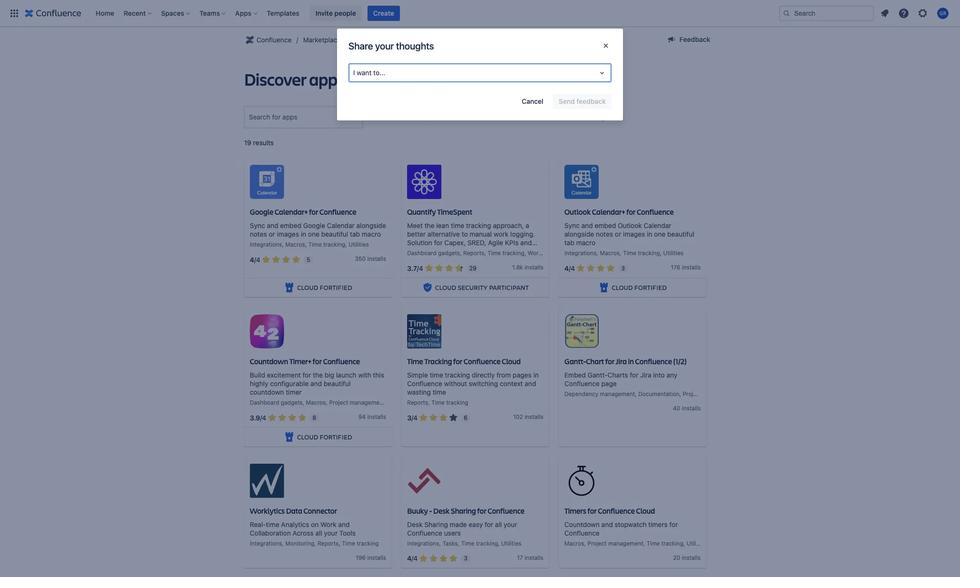 Task type: locate. For each thing, give the bounding box(es) containing it.
1 vertical spatial cloud fortified app badge image
[[284, 432, 295, 444]]

time inside the simple time tracking directly from pages in confluence without switching context and wasting time reports , time tracking
[[432, 400, 445, 407]]

easy
[[469, 521, 483, 529]]

notes for outlook
[[596, 230, 613, 239]]

2 calendar from the left
[[644, 222, 672, 230]]

your right share
[[375, 40, 394, 51]]

2 embed from the left
[[595, 222, 616, 230]]

share your thoughts
[[349, 40, 434, 51]]

workflow
[[528, 250, 553, 257]]

made
[[450, 521, 467, 529]]

the left big
[[313, 372, 323, 380]]

time down without
[[432, 400, 445, 407]]

calendar+ up 'sync and embed google calendar alongside notes or images in one beautiful tab macro integrations , macros , time tracking , utilities'
[[275, 207, 308, 217]]

0 vertical spatial jira
[[616, 357, 627, 367]]

the left lean at the top left of the page
[[425, 222, 435, 230]]

1 vertical spatial apps
[[309, 68, 345, 91]]

project down the launch
[[329, 400, 348, 407]]

time up to at left top
[[451, 222, 464, 230]]

google inside 'sync and embed google calendar alongside notes or images in one beautiful tab macro integrations , macros , time tracking , utilities'
[[303, 222, 325, 230]]

calendar down 'outlook calendar+ for confluence'
[[644, 222, 672, 230]]

calendar+ for outlook
[[592, 207, 625, 217]]

real-time analytics on work and collaboration across all your tools integrations , monitoring , reports , time tracking
[[250, 521, 379, 548]]

2 horizontal spatial your
[[504, 521, 517, 529]]

1 vertical spatial all
[[495, 521, 502, 529]]

desk right - at the left of page
[[433, 506, 450, 516]]

timer+
[[289, 357, 312, 367]]

1 horizontal spatial 3
[[464, 556, 468, 563]]

or for google
[[269, 230, 275, 239]]

in down google calendar+ for confluence
[[301, 230, 306, 239]]

sync inside 'sync and embed google calendar alongside notes or images in one beautiful tab macro integrations , macros , time tracking , utilities'
[[250, 222, 265, 230]]

utilities up 17
[[501, 541, 522, 548]]

fortified for countdown timer+ for confluence
[[320, 433, 352, 442]]

utilities up 20 install s
[[687, 541, 707, 548]]

desk inside desk sharing made easy for all your confluence users integrations , tasks , time tracking , utilities
[[407, 521, 423, 529]]

outlook down outlook calendar+ for confluence image
[[565, 207, 591, 217]]

install right "1.8k"
[[525, 264, 541, 271]]

4 for time tracking for confluence cloud
[[414, 414, 418, 422]]

0 horizontal spatial all
[[315, 530, 322, 538]]

-
[[429, 506, 432, 516]]

1 horizontal spatial calendar+
[[592, 207, 625, 217]]

s right 350
[[383, 256, 386, 263]]

sharing inside desk sharing made easy for all your confluence users integrations , tasks , time tracking , utilities
[[425, 521, 448, 529]]

s right 94
[[383, 414, 386, 421]]

1 notes from the left
[[250, 230, 267, 239]]

confluence
[[257, 36, 292, 44], [492, 68, 575, 91], [320, 207, 357, 217], [637, 207, 674, 217], [323, 357, 360, 367], [464, 357, 501, 367], [635, 357, 672, 367], [407, 380, 442, 388], [565, 380, 600, 388], [488, 506, 525, 516], [598, 506, 635, 516], [407, 530, 442, 538], [565, 530, 600, 538]]

lean
[[436, 222, 449, 230]]

2 horizontal spatial 4 / 4
[[565, 265, 575, 273]]

project inside build excitement for the big launch with this highly configurable and beautiful countdown timer dashboard gadgets , macros , project management ,
[[329, 400, 348, 407]]

3.9 / 4
[[250, 414, 266, 422]]

collaboration
[[250, 530, 291, 538]]

sync
[[250, 222, 265, 230], [565, 222, 580, 230]]

and down 'outlook calendar+ for confluence'
[[582, 222, 593, 230]]

install for google calendar+ for confluence
[[367, 256, 383, 263]]

0 horizontal spatial calendar
[[327, 222, 355, 230]]

2 horizontal spatial project
[[683, 391, 702, 398]]

or inside sync and embed outlook calendar alongside notes or images in one beautiful tab macro integrations , macros , time tracking , utilities
[[615, 230, 621, 239]]

1 vertical spatial macro
[[576, 239, 596, 247]]

1 vertical spatial your
[[504, 521, 517, 529]]

gadgets down capex,
[[438, 250, 460, 257]]

2 notes from the left
[[596, 230, 613, 239]]

1 horizontal spatial 4 / 4
[[407, 555, 418, 563]]

reports down sred, on the top
[[463, 250, 484, 257]]

/ for countdown
[[260, 414, 262, 422]]

s right 20
[[698, 555, 701, 562]]

directly
[[472, 372, 495, 380]]

dashboard gadgets , reports , time tracking , workflow
[[407, 250, 553, 257]]

macros down 'outlook calendar+ for confluence'
[[600, 250, 620, 257]]

1 embed from the left
[[280, 222, 301, 230]]

jira left into
[[640, 372, 652, 380]]

and down logging.
[[521, 239, 532, 247]]

1 horizontal spatial your
[[375, 40, 394, 51]]

1 horizontal spatial the
[[425, 222, 435, 230]]

across
[[293, 530, 314, 538]]

or down google calendar+ for confluence
[[269, 230, 275, 239]]

0 horizontal spatial notes
[[250, 230, 267, 239]]

time down tools
[[342, 541, 355, 548]]

4 for buuky - desk sharing for confluence
[[414, 555, 418, 563]]

3 for -
[[464, 556, 468, 563]]

utilities up "176" on the right of page
[[663, 250, 684, 257]]

sync inside sync and embed outlook calendar alongside notes or images in one beautiful tab macro integrations , macros , time tracking , utilities
[[565, 222, 580, 230]]

and up tools
[[338, 521, 350, 529]]

alongside down 'outlook calendar+ for confluence'
[[565, 230, 594, 239]]

1 horizontal spatial notes
[[596, 230, 613, 239]]

tracking inside the real-time analytics on work and collaboration across all your tools integrations , monitoring , reports , time tracking
[[357, 541, 379, 548]]

1 horizontal spatial cloud
[[502, 357, 521, 367]]

dashboard down solution
[[407, 250, 437, 257]]

monitoring
[[285, 541, 314, 548]]

macros up 8
[[306, 400, 326, 407]]

and down the timers for confluence cloud in the bottom of the page
[[602, 521, 613, 529]]

0 horizontal spatial one
[[308, 230, 320, 239]]

0 horizontal spatial dashboard
[[250, 400, 279, 407]]

1 vertical spatial desk
[[407, 521, 423, 529]]

calendar
[[327, 222, 355, 230], [644, 222, 672, 230]]

cloud fortified app badge image for timer+
[[284, 432, 295, 444]]

images down google calendar+ for confluence
[[277, 230, 299, 239]]

0 horizontal spatial gantt-
[[565, 357, 586, 367]]

confluence image
[[25, 7, 81, 19], [25, 7, 81, 19]]

cloud fortified app badge image
[[599, 282, 610, 294], [284, 432, 295, 444]]

3
[[621, 265, 625, 272], [407, 414, 412, 422], [464, 556, 468, 563]]

196 install s
[[356, 555, 386, 562]]

capex,
[[445, 239, 466, 247]]

4 for outlook calendar+ for confluence
[[571, 265, 575, 273]]

2 calendar+ from the left
[[592, 207, 625, 217]]

1 vertical spatial dashboard
[[250, 400, 279, 407]]

countdown down timers
[[565, 521, 600, 529]]

invite
[[316, 9, 333, 17]]

40 install s
[[673, 405, 701, 413]]

2 vertical spatial all
[[315, 530, 322, 538]]

fortified
[[320, 283, 352, 292], [635, 283, 667, 292], [320, 433, 352, 442]]

0 horizontal spatial alongside
[[357, 222, 386, 230]]

1 one from the left
[[308, 230, 320, 239]]

your
[[375, 40, 394, 51], [504, 521, 517, 529], [324, 530, 338, 538]]

solution
[[407, 239, 432, 247]]

2 or from the left
[[615, 230, 621, 239]]

s for countdown timer+ for confluence
[[383, 414, 386, 421]]

1 horizontal spatial one
[[654, 230, 666, 239]]

1 horizontal spatial embed
[[595, 222, 616, 230]]

and inside sync and embed outlook calendar alongside notes or images in one beautiful tab macro integrations , macros , time tracking , utilities
[[582, 222, 593, 230]]

this
[[373, 372, 384, 380]]

images down 'outlook calendar+ for confluence'
[[623, 230, 645, 239]]

timers for confluence cloud
[[565, 506, 655, 516]]

your inside desk sharing made easy for all your confluence users integrations , tasks , time tracking , utilities
[[504, 521, 517, 529]]

notes for google
[[250, 230, 267, 239]]

calendar inside sync and embed outlook calendar alongside notes or images in one beautiful tab macro integrations , macros , time tracking , utilities
[[644, 222, 672, 230]]

macro inside 'sync and embed google calendar alongside notes or images in one beautiful tab macro integrations , macros , time tracking , utilities'
[[362, 230, 381, 239]]

0 vertical spatial dashboard
[[407, 250, 437, 257]]

1 horizontal spatial calendar
[[644, 222, 672, 230]]

time inside 'sync and embed google calendar alongside notes or images in one beautiful tab macro integrations , macros , time tracking , utilities'
[[309, 241, 322, 249]]

desk down buuky
[[407, 521, 423, 529]]

context
[[500, 380, 523, 388]]

0 horizontal spatial reports
[[318, 541, 339, 548]]

beautiful
[[321, 230, 348, 239], [668, 230, 695, 239], [324, 380, 351, 388]]

3 down wasting
[[407, 414, 412, 422]]

embed down 'outlook calendar+ for confluence'
[[595, 222, 616, 230]]

4 for quantify timespent
[[419, 265, 423, 273]]

1 horizontal spatial dashboard
[[407, 250, 437, 257]]

macros down google calendar+ for confluence
[[285, 241, 305, 249]]

for inside countdown and stopwatch timers for confluence macros , project management , time tracking , utilities
[[670, 521, 678, 529]]

2 images from the left
[[623, 230, 645, 239]]

gadgets
[[438, 250, 460, 257], [281, 400, 303, 407]]

1 horizontal spatial macro
[[576, 239, 596, 247]]

outlook
[[565, 207, 591, 217], [618, 222, 642, 230]]

countdown
[[250, 357, 288, 367], [565, 521, 600, 529]]

/ for outlook
[[569, 265, 571, 273]]

1 horizontal spatial google
[[303, 222, 325, 230]]

2 horizontal spatial all
[[495, 521, 502, 529]]

/
[[254, 256, 256, 264], [417, 265, 419, 273], [569, 265, 571, 273], [260, 414, 262, 422], [412, 414, 414, 422], [412, 555, 414, 563]]

dashboard inside build excitement for the big launch with this highly configurable and beautiful countdown timer dashboard gadgets , macros , project management ,
[[250, 400, 279, 407]]

0 vertical spatial the
[[425, 222, 435, 230]]

time inside meet the lean time tracking approach, a better alternative to manual work logging. solution for capex, sred, agile kpis and more
[[451, 222, 464, 230]]

pages
[[513, 372, 532, 380]]

0 horizontal spatial images
[[277, 230, 299, 239]]

one down google calendar+ for confluence
[[308, 230, 320, 239]]

google down google calendar+ for confluence
[[303, 222, 325, 230]]

context icon image
[[244, 34, 256, 46], [244, 34, 256, 46]]

images inside sync and embed outlook calendar alongside notes or images in one beautiful tab macro integrations , macros , time tracking , utilities
[[623, 230, 645, 239]]

embed inside sync and embed outlook calendar alongside notes or images in one beautiful tab macro integrations , macros , time tracking , utilities
[[595, 222, 616, 230]]

in down 'outlook calendar+ for confluence'
[[647, 230, 653, 239]]

timers for confluence cloud image
[[565, 465, 599, 499]]

integrations inside desk sharing made easy for all your confluence users integrations , tasks , time tracking , utilities
[[407, 541, 439, 548]]

tracking inside countdown and stopwatch timers for confluence macros , project management , time tracking , utilities
[[662, 541, 684, 548]]

macros down timers
[[565, 541, 584, 548]]

2 horizontal spatial 3
[[621, 265, 625, 272]]

(1/2)
[[673, 357, 687, 367]]

0 vertical spatial gantt-
[[565, 357, 586, 367]]

install for outlook calendar+ for confluence
[[682, 264, 698, 271]]

0 horizontal spatial countdown
[[250, 357, 288, 367]]

20
[[673, 555, 681, 562]]

sync down outlook calendar+ for confluence image
[[565, 222, 580, 230]]

calendar+ up sync and embed outlook calendar alongside notes or images in one beautiful tab macro integrations , macros , time tracking , utilities
[[592, 207, 625, 217]]

2 vertical spatial project
[[588, 541, 607, 548]]

0 vertical spatial apps
[[343, 36, 358, 44]]

1 vertical spatial google
[[303, 222, 325, 230]]

0 horizontal spatial your
[[324, 530, 338, 538]]

and down the countdown timer+ for confluence
[[311, 380, 322, 388]]

alongside up 350 install s
[[357, 222, 386, 230]]

0 vertical spatial sharing
[[451, 506, 476, 516]]

0 vertical spatial macro
[[362, 230, 381, 239]]

beautiful inside build excitement for the big launch with this highly configurable and beautiful countdown timer dashboard gadgets , macros , project management ,
[[324, 380, 351, 388]]

and down google calendar+ for confluence
[[267, 222, 278, 230]]

3 down desk sharing made easy for all your confluence users integrations , tasks , time tracking , utilities
[[464, 556, 468, 563]]

jira up charts
[[616, 357, 627, 367]]

macro inside sync and embed outlook calendar alongside notes or images in one beautiful tab macro integrations , macros , time tracking , utilities
[[576, 239, 596, 247]]

project up 40 install s
[[683, 391, 702, 398]]

1 vertical spatial 3
[[407, 414, 412, 422]]

results
[[253, 139, 274, 147]]

0 horizontal spatial 4 / 4
[[250, 256, 260, 264]]

reports down wasting
[[407, 400, 428, 407]]

1 vertical spatial gantt-
[[588, 372, 608, 380]]

i
[[353, 69, 355, 77]]

meet
[[407, 222, 423, 230]]

all down on
[[315, 530, 322, 538]]

gantt-
[[565, 357, 586, 367], [588, 372, 608, 380]]

quantify timespent
[[407, 207, 473, 217]]

3.9
[[250, 414, 260, 422]]

countdown up build
[[250, 357, 288, 367]]

0 vertical spatial 4 / 4
[[250, 256, 260, 264]]

for
[[469, 68, 490, 91], [447, 113, 456, 121], [309, 207, 318, 217], [627, 207, 636, 217], [434, 239, 443, 247], [313, 357, 322, 367], [453, 357, 463, 367], [606, 357, 615, 367], [303, 372, 311, 380], [630, 372, 639, 380], [477, 506, 487, 516], [588, 506, 597, 516], [485, 521, 493, 529], [670, 521, 678, 529]]

0 horizontal spatial cloud
[[435, 283, 456, 292]]

s
[[383, 256, 386, 263], [541, 264, 544, 271], [698, 264, 701, 271], [698, 405, 701, 413], [383, 414, 386, 421], [541, 414, 544, 421], [383, 555, 386, 562], [541, 555, 544, 562], [698, 555, 701, 562]]

one inside 'sync and embed google calendar alongside notes or images in one beautiful tab macro integrations , macros , time tracking , utilities'
[[308, 230, 320, 239]]

for inside meet the lean time tracking approach, a better alternative to manual work logging. solution for capex, sred, agile kpis and more
[[434, 239, 443, 247]]

alongside for google calendar+ for confluence
[[357, 222, 386, 230]]

and down share
[[348, 68, 376, 91]]

settings icon image
[[917, 7, 929, 19]]

or
[[269, 230, 275, 239], [615, 230, 621, 239]]

beautiful down google calendar+ for confluence
[[321, 230, 348, 239]]

confluence inside desk sharing made easy for all your confluence users integrations , tasks , time tracking , utilities
[[407, 530, 442, 538]]

calendar inside 'sync and embed google calendar alongside notes or images in one beautiful tab macro integrations , macros , time tracking , utilities'
[[327, 222, 355, 230]]

29
[[470, 265, 477, 272]]

2 horizontal spatial cloud
[[636, 506, 655, 516]]

notes inside 'sync and embed google calendar alongside notes or images in one beautiful tab macro integrations , macros , time tracking , utilities'
[[250, 230, 267, 239]]

1 horizontal spatial images
[[623, 230, 645, 239]]

1 or from the left
[[269, 230, 275, 239]]

all
[[457, 113, 464, 121], [495, 521, 502, 529], [315, 530, 322, 538]]

for inside embed gantt-charts for jira into any confluence page dependency management , documentation , project management
[[630, 372, 639, 380]]

s down workflow
[[541, 264, 544, 271]]

4
[[250, 256, 254, 264], [256, 256, 260, 264], [419, 265, 423, 273], [565, 265, 569, 273], [571, 265, 575, 273], [262, 414, 266, 422], [414, 414, 418, 422], [407, 555, 412, 563], [414, 555, 418, 563]]

feedback
[[680, 35, 711, 43]]

1 horizontal spatial desk
[[433, 506, 450, 516]]

1 horizontal spatial project
[[588, 541, 607, 548]]

discover apps and integrations for confluence
[[244, 68, 575, 91]]

s for google calendar+ for confluence
[[383, 256, 386, 263]]

notes inside sync and embed outlook calendar alongside notes or images in one beautiful tab macro integrations , macros , time tracking , utilities
[[596, 230, 613, 239]]

1 horizontal spatial sync
[[565, 222, 580, 230]]

1 vertical spatial jira
[[640, 372, 652, 380]]

0 horizontal spatial project
[[329, 400, 348, 407]]

tracking inside desk sharing made easy for all your confluence users integrations , tasks , time tracking , utilities
[[476, 541, 498, 548]]

macros inside build excitement for the big launch with this highly configurable and beautiful countdown timer dashboard gadgets , macros , project management ,
[[306, 400, 326, 407]]

tab for google calendar+ for confluence
[[350, 230, 360, 239]]

1 horizontal spatial tab
[[565, 239, 575, 247]]

confluence inside countdown and stopwatch timers for confluence macros , project management , time tracking , utilities
[[565, 530, 600, 538]]

embed for outlook
[[595, 222, 616, 230]]

1 horizontal spatial jira
[[640, 372, 652, 380]]

embed down google calendar+ for confluence
[[280, 222, 301, 230]]

confluence inside embed gantt-charts for jira into any confluence page dependency management , documentation , project management
[[565, 380, 600, 388]]

and down the pages
[[525, 380, 536, 388]]

1 horizontal spatial outlook
[[618, 222, 642, 230]]

configurable
[[270, 380, 309, 388]]

beautiful inside 'sync and embed google calendar alongside notes or images in one beautiful tab macro integrations , macros , time tracking , utilities'
[[321, 230, 348, 239]]

3 / 4
[[407, 414, 418, 422]]

all right easy
[[495, 521, 502, 529]]

time right tasks
[[461, 541, 474, 548]]

one for outlook calendar+ for confluence
[[654, 230, 666, 239]]

gadgets down timer
[[281, 400, 303, 407]]

s right 40
[[698, 405, 701, 413]]

your down work
[[324, 530, 338, 538]]

gadgets inside build excitement for the big launch with this highly configurable and beautiful countdown timer dashboard gadgets , macros , project management ,
[[281, 400, 303, 407]]

utilities inside desk sharing made easy for all your confluence users integrations , tasks , time tracking , utilities
[[501, 541, 522, 548]]

want
[[357, 69, 372, 77]]

or inside 'sync and embed google calendar alongside notes or images in one beautiful tab macro integrations , macros , time tracking , utilities'
[[269, 230, 275, 239]]

install right 17
[[525, 555, 541, 562]]

calendar+
[[275, 207, 308, 217], [592, 207, 625, 217]]

tab inside 'sync and embed google calendar alongside notes or images in one beautiful tab macro integrations , macros , time tracking , utilities'
[[350, 230, 360, 239]]

1 horizontal spatial gantt-
[[588, 372, 608, 380]]

1 calendar from the left
[[327, 222, 355, 230]]

s right 102
[[541, 414, 544, 421]]

/ for quantify
[[417, 265, 419, 273]]

0 horizontal spatial or
[[269, 230, 275, 239]]

reports down work
[[318, 541, 339, 548]]

images inside 'sync and embed google calendar alongside notes or images in one beautiful tab macro integrations , macros , time tracking , utilities'
[[277, 230, 299, 239]]

1 horizontal spatial alongside
[[565, 230, 594, 239]]

install right 94
[[367, 414, 383, 421]]

beautiful inside sync and embed outlook calendar alongside notes or images in one beautiful tab macro integrations , macros , time tracking , utilities
[[668, 230, 695, 239]]

alongside inside 'sync and embed google calendar alongside notes or images in one beautiful tab macro integrations , macros , time tracking , utilities'
[[357, 222, 386, 230]]

dashboard
[[407, 250, 437, 257], [250, 400, 279, 407]]

countdown inside countdown and stopwatch timers for confluence macros , project management , time tracking , utilities
[[565, 521, 600, 529]]

3 down sync and embed outlook calendar alongside notes or images in one beautiful tab macro integrations , macros , time tracking , utilities
[[621, 265, 625, 272]]

0 horizontal spatial desk
[[407, 521, 423, 529]]

outlook calendar+ for confluence
[[565, 207, 674, 217]]

1 vertical spatial 4 / 4
[[565, 265, 575, 273]]

management inside countdown and stopwatch timers for confluence macros , project management , time tracking , utilities
[[608, 541, 644, 548]]

tracking inside 'sync and embed google calendar alongside notes or images in one beautiful tab macro integrations , macros , time tracking , utilities'
[[323, 241, 345, 249]]

time up "collaboration"
[[266, 521, 279, 529]]

integrations
[[378, 68, 466, 91]]

time down timers
[[647, 541, 660, 548]]

in right the pages
[[533, 372, 539, 380]]

0 vertical spatial countdown
[[250, 357, 288, 367]]

0 horizontal spatial calendar+
[[275, 207, 308, 217]]

1 horizontal spatial or
[[615, 230, 621, 239]]

2 vertical spatial 3
[[464, 556, 468, 563]]

outlook inside sync and embed outlook calendar alongside notes or images in one beautiful tab macro integrations , macros , time tracking , utilities
[[618, 222, 642, 230]]

images for google
[[277, 230, 299, 239]]

connector
[[304, 506, 337, 516]]

macro down 'outlook calendar+ for confluence'
[[576, 239, 596, 247]]

and inside the simple time tracking directly from pages in confluence without switching context and wasting time reports , time tracking
[[525, 380, 536, 388]]

6
[[464, 415, 468, 422]]

0 vertical spatial tab
[[350, 230, 360, 239]]

1 vertical spatial countdown
[[565, 521, 600, 529]]

big
[[325, 372, 334, 380]]

fortified for outlook calendar+ for confluence
[[635, 283, 667, 292]]

embed gantt-charts for jira into any confluence page dependency management , documentation , project management
[[565, 372, 739, 398]]

2 sync from the left
[[565, 222, 580, 230]]

apps for marketplace
[[343, 36, 358, 44]]

and inside countdown and stopwatch timers for confluence macros , project management , time tracking , utilities
[[602, 521, 613, 529]]

0 horizontal spatial gadgets
[[281, 400, 303, 407]]

banner
[[0, 0, 960, 27]]

and inside meet the lean time tracking approach, a better alternative to manual work logging. solution for capex, sred, agile kpis and more
[[521, 239, 532, 247]]

19
[[244, 139, 251, 147]]

2 vertical spatial reports
[[318, 541, 339, 548]]

apps left the i
[[309, 68, 345, 91]]

alongside inside sync and embed outlook calendar alongside notes or images in one beautiful tab macro integrations , macros , time tracking , utilities
[[565, 230, 594, 239]]

timers
[[649, 521, 668, 529]]

0 vertical spatial outlook
[[565, 207, 591, 217]]

1 images from the left
[[277, 230, 299, 239]]

0 vertical spatial project
[[683, 391, 702, 398]]

simple
[[407, 372, 428, 380]]

1 sync from the left
[[250, 222, 265, 230]]

worklytics data connector image
[[250, 465, 284, 499]]

1 horizontal spatial reports
[[407, 400, 428, 407]]

0 vertical spatial 3
[[621, 265, 625, 272]]

None text field
[[353, 68, 355, 78]]

0 vertical spatial cloud
[[435, 283, 456, 292]]

gantt- down chart
[[588, 372, 608, 380]]

time up 5
[[309, 241, 322, 249]]

1 vertical spatial sharing
[[425, 521, 448, 529]]

1 vertical spatial gadgets
[[281, 400, 303, 407]]

1.8k
[[512, 264, 523, 271]]

utilities up 350
[[349, 241, 369, 249]]

5
[[307, 256, 310, 264]]

time tracking for confluence cloud image
[[407, 315, 442, 349]]

your right easy
[[504, 521, 517, 529]]

1 vertical spatial outlook
[[618, 222, 642, 230]]

close modal image
[[600, 40, 612, 52]]

install right 102
[[525, 414, 541, 421]]

0 vertical spatial your
[[375, 40, 394, 51]]

0 horizontal spatial the
[[313, 372, 323, 380]]

outlook down 'outlook calendar+ for confluence'
[[618, 222, 642, 230]]

1 calendar+ from the left
[[275, 207, 308, 217]]

0 horizontal spatial sharing
[[425, 521, 448, 529]]

in
[[301, 230, 306, 239], [647, 230, 653, 239], [628, 357, 634, 367], [533, 372, 539, 380]]

1 vertical spatial reports
[[407, 400, 428, 407]]

wasting
[[407, 389, 431, 397]]

cloud fortified for outlook calendar+ for confluence
[[612, 283, 667, 292]]

2 one from the left
[[654, 230, 666, 239]]

one down 'outlook calendar+ for confluence'
[[654, 230, 666, 239]]

0 horizontal spatial macro
[[362, 230, 381, 239]]

and inside build excitement for the big launch with this highly configurable and beautiful countdown timer dashboard gadgets , macros , project management ,
[[311, 380, 322, 388]]

time down 'outlook calendar+ for confluence'
[[623, 250, 637, 257]]

spaces button
[[158, 5, 194, 21]]

4 / 4 for google
[[250, 256, 260, 264]]

apps down the 'people'
[[343, 36, 358, 44]]

tab inside sync and embed outlook calendar alongside notes or images in one beautiful tab macro integrations , macros , time tracking , utilities
[[565, 239, 575, 247]]

cloud up timers
[[636, 506, 655, 516]]

calendar down google calendar+ for confluence
[[327, 222, 355, 230]]

without
[[444, 380, 467, 388]]

0 horizontal spatial embed
[[280, 222, 301, 230]]

sharing up "made"
[[451, 506, 476, 516]]

google down the google calendar+ for confluence image
[[250, 207, 273, 217]]

0 vertical spatial all
[[457, 113, 464, 121]]

0 vertical spatial alongside
[[357, 222, 386, 230]]

gantt- up embed
[[565, 357, 586, 367]]

1 vertical spatial the
[[313, 372, 323, 380]]

install for quantify timespent
[[525, 264, 541, 271]]

embed inside 'sync and embed google calendar alongside notes or images in one beautiful tab macro integrations , macros , time tracking , utilities'
[[280, 222, 301, 230]]

users
[[444, 530, 461, 538]]

sharing down - at the left of page
[[425, 521, 448, 529]]

time down without
[[433, 389, 446, 397]]

or down 'outlook calendar+ for confluence'
[[615, 230, 621, 239]]

dashboard down countdown
[[250, 400, 279, 407]]

reports inside the real-time analytics on work and collaboration across all your tools integrations , monitoring , reports , time tracking
[[318, 541, 339, 548]]

4 / 4
[[250, 256, 260, 264], [565, 265, 575, 273], [407, 555, 418, 563]]

350 install s
[[355, 256, 386, 263]]

cloud up from
[[502, 357, 521, 367]]

1 vertical spatial project
[[329, 400, 348, 407]]

one inside sync and embed outlook calendar alongside notes or images in one beautiful tab macro integrations , macros , time tracking , utilities
[[654, 230, 666, 239]]

cloud left security
[[435, 283, 456, 292]]

share
[[349, 40, 373, 51]]

google calendar+ for confluence image
[[250, 165, 284, 200]]



Task type: vqa. For each thing, say whether or not it's contained in the screenshot.


Task type: describe. For each thing, give the bounding box(es) containing it.
your inside the real-time analytics on work and collaboration across all your tools integrations , monitoring , reports , time tracking
[[324, 530, 338, 538]]

templates
[[267, 9, 299, 17]]

people
[[335, 9, 356, 17]]

dependency
[[565, 391, 599, 398]]

utilities inside countdown and stopwatch timers for confluence macros , project management , time tracking , utilities
[[687, 541, 707, 548]]

search image
[[783, 9, 791, 17]]

cloud fortified for countdown timer+ for confluence
[[297, 433, 352, 442]]

build excitement for the big launch with this highly configurable and beautiful countdown timer dashboard gadgets , macros , project management ,
[[250, 372, 388, 407]]

security
[[458, 283, 488, 292]]

/ for time
[[412, 414, 414, 422]]

0 horizontal spatial outlook
[[565, 207, 591, 217]]

simple time tracking directly from pages in confluence without switching context and wasting time reports , time tracking
[[407, 372, 539, 407]]

macro for outlook calendar+ for confluence
[[576, 239, 596, 247]]

timer
[[286, 389, 302, 397]]

analytics
[[281, 521, 309, 529]]

buuky - desk sharing for confluence image
[[407, 465, 442, 499]]

create
[[373, 9, 394, 17]]

excitement
[[267, 372, 301, 380]]

4 / 4 for outlook
[[565, 265, 575, 273]]

time inside sync and embed outlook calendar alongside notes or images in one beautiful tab macro integrations , macros , time tracking , utilities
[[623, 250, 637, 257]]

fortified for google calendar+ for confluence
[[320, 283, 352, 292]]

40
[[673, 405, 681, 413]]

utilities inside sync and embed outlook calendar alongside notes or images in one beautiful tab macro integrations , macros , time tracking , utilities
[[663, 250, 684, 257]]

and inside 'sync and embed google calendar alongside notes or images in one beautiful tab macro integrations , macros , time tracking , utilities'
[[267, 222, 278, 230]]

s for quantify timespent
[[541, 264, 544, 271]]

project inside embed gantt-charts for jira into any confluence page dependency management , documentation , project management
[[683, 391, 702, 398]]

s for buuky - desk sharing for confluence
[[541, 555, 544, 562]]

with
[[358, 372, 371, 380]]

to
[[462, 230, 468, 239]]

tools
[[339, 530, 356, 538]]

global element
[[6, 0, 777, 26]]

participant
[[489, 283, 529, 292]]

calendar for outlook calendar+ for confluence
[[644, 222, 672, 230]]

1 horizontal spatial sharing
[[451, 506, 476, 516]]

sred,
[[468, 239, 486, 247]]

feedback button
[[661, 32, 716, 47]]

tracking inside sync and embed outlook calendar alongside notes or images in one beautiful tab macro integrations , macros , time tracking , utilities
[[638, 250, 660, 257]]

countdown and stopwatch timers for confluence macros , project management , time tracking , utilities
[[565, 521, 707, 548]]

teams
[[466, 113, 485, 121]]

1 vertical spatial cloud
[[502, 357, 521, 367]]

350
[[355, 256, 366, 263]]

in inside the simple time tracking directly from pages in confluence without switching context and wasting time reports , time tracking
[[533, 372, 539, 380]]

all inside the real-time analytics on work and collaboration across all your tools integrations , monitoring , reports , time tracking
[[315, 530, 322, 538]]

cloud fortified app badge image
[[284, 282, 295, 294]]

cancel button
[[516, 94, 549, 109]]

176 install s
[[671, 264, 701, 271]]

quantify timespent image
[[407, 165, 442, 200]]

all inside desk sharing made easy for all your confluence users integrations , tasks , time tracking , utilities
[[495, 521, 502, 529]]

to...
[[373, 69, 385, 77]]

tracking inside meet the lean time tracking approach, a better alternative to manual work logging. solution for capex, sred, agile kpis and more
[[466, 222, 491, 230]]

gantt- inside embed gantt-charts for jira into any confluence page dependency management , documentation , project management
[[588, 372, 608, 380]]

sync for outlook calendar+ for confluence
[[565, 222, 580, 230]]

integrations inside 'sync and embed google calendar alongside notes or images in one beautiful tab macro integrations , macros , time tracking , utilities'
[[250, 241, 282, 249]]

marketplace
[[303, 36, 341, 44]]

the inside build excitement for the big launch with this highly configurable and beautiful countdown timer dashboard gadgets , macros , project management ,
[[313, 372, 323, 380]]

i want to...
[[353, 69, 385, 77]]

home link
[[93, 5, 117, 21]]

jira inside embed gantt-charts for jira into any confluence page dependency management , documentation , project management
[[640, 372, 652, 380]]

in inside 'sync and embed google calendar alongside notes or images in one beautiful tab macro integrations , macros , time tracking , utilities'
[[301, 230, 306, 239]]

home
[[96, 9, 114, 17]]

stopwatch
[[615, 521, 647, 529]]

data
[[286, 506, 302, 516]]

macros inside 'sync and embed google calendar alongside notes or images in one beautiful tab macro integrations , macros , time tracking , utilities'
[[285, 241, 305, 249]]

cloud for outlook
[[612, 283, 633, 292]]

page
[[602, 380, 617, 388]]

integrations inside sync and embed outlook calendar alongside notes or images in one beautiful tab macro integrations , macros , time tracking , utilities
[[565, 250, 597, 257]]

for inside build excitement for the big launch with this highly configurable and beautiful countdown timer dashboard gadgets , macros , project management ,
[[303, 372, 311, 380]]

1 horizontal spatial all
[[457, 113, 464, 121]]

3 for calendar+
[[621, 265, 625, 272]]

gantt-chart for jira in confluence (1/2)
[[565, 357, 687, 367]]

time inside the real-time analytics on work and collaboration across all your tools integrations , monitoring , reports , time tracking
[[342, 541, 355, 548]]

switching
[[469, 380, 498, 388]]

sync for google calendar+ for confluence
[[250, 222, 265, 230]]

manual
[[470, 230, 492, 239]]

marketplace apps link
[[303, 34, 358, 46]]

0 vertical spatial desk
[[433, 506, 450, 516]]

worklytics
[[250, 506, 285, 516]]

the inside meet the lean time tracking approach, a better alternative to manual work logging. solution for capex, sred, agile kpis and more
[[425, 222, 435, 230]]

management inside build excitement for the big launch with this highly configurable and beautiful countdown timer dashboard gadgets , macros , project management ,
[[350, 400, 385, 407]]

time inside the real-time analytics on work and collaboration across all your tools integrations , monitoring , reports , time tracking
[[266, 521, 279, 529]]

s for time tracking for confluence cloud
[[541, 414, 544, 421]]

build
[[250, 372, 265, 380]]

apps for discover
[[309, 68, 345, 91]]

in inside sync and embed outlook calendar alongside notes or images in one beautiful tab macro integrations , macros , time tracking , utilities
[[647, 230, 653, 239]]

sync and embed outlook calendar alongside notes or images in one beautiful tab macro integrations , macros , time tracking , utilities
[[565, 222, 695, 257]]

Search for apps field
[[246, 109, 361, 126]]

4 / 4 for buuky
[[407, 555, 418, 563]]

countdown
[[250, 389, 284, 397]]

0 horizontal spatial 3
[[407, 414, 412, 422]]

google calendar+ for confluence
[[250, 207, 357, 217]]

time inside desk sharing made easy for all your confluence users integrations , tasks , time tracking , utilities
[[461, 541, 474, 548]]

alternative
[[428, 230, 460, 239]]

chart
[[586, 357, 604, 367]]

/ for buuky
[[412, 555, 414, 563]]

4 for countdown timer+ for confluence
[[262, 414, 266, 422]]

logging.
[[511, 230, 535, 239]]

more
[[407, 248, 423, 256]]

buuky
[[407, 506, 428, 516]]

cloud fortified app badge image for calendar+
[[599, 282, 610, 294]]

install for countdown timer+ for confluence
[[367, 414, 383, 421]]

cloud for google
[[297, 283, 318, 292]]

marketplace apps
[[303, 36, 358, 44]]

kpis
[[505, 239, 519, 247]]

calendar for google calendar+ for confluence
[[327, 222, 355, 230]]

on
[[311, 521, 319, 529]]

gantt-chart for jira in confluence (1/2) image
[[565, 315, 599, 349]]

invite people
[[316, 9, 356, 17]]

one for google calendar+ for confluence
[[308, 230, 320, 239]]

time up simple
[[407, 357, 423, 367]]

beautiful for countdown timer+ for confluence
[[324, 380, 351, 388]]

s right the 196
[[383, 555, 386, 562]]

0 vertical spatial gadgets
[[438, 250, 460, 257]]

17 install s
[[517, 555, 544, 562]]

beautiful for google calendar+ for confluence
[[321, 230, 348, 239]]

s for outlook calendar+ for confluence
[[698, 264, 701, 271]]

cloud for countdown
[[297, 433, 318, 442]]

time inside countdown and stopwatch timers for confluence macros , project management , time tracking , utilities
[[647, 541, 660, 548]]

cancel
[[522, 97, 544, 105]]

calendar+ for google
[[275, 207, 308, 217]]

macros inside sync and embed outlook calendar alongside notes or images in one beautiful tab macro integrations , macros , time tracking , utilities
[[600, 250, 620, 257]]

for inside desk sharing made easy for all your confluence users integrations , tasks , time tracking , utilities
[[485, 521, 493, 529]]

utilities inside 'sync and embed google calendar alongside notes or images in one beautiful tab macro integrations , macros , time tracking , utilities'
[[349, 241, 369, 249]]

macros inside countdown and stopwatch timers for confluence macros , project management , time tracking , utilities
[[565, 541, 584, 548]]

timers
[[565, 506, 587, 516]]

worklytics data connector
[[250, 506, 337, 516]]

cloud fortified for google calendar+ for confluence
[[297, 283, 352, 292]]

images for outlook
[[623, 230, 645, 239]]

2 horizontal spatial reports
[[463, 250, 484, 257]]

, inside the simple time tracking directly from pages in confluence without switching context and wasting time reports , time tracking
[[428, 400, 430, 407]]

project inside countdown and stopwatch timers for confluence macros , project management , time tracking , utilities
[[588, 541, 607, 548]]

macro for google calendar+ for confluence
[[362, 230, 381, 239]]

reports inside the simple time tracking directly from pages in confluence without switching context and wasting time reports , time tracking
[[407, 400, 428, 407]]

beautiful for outlook calendar+ for confluence
[[668, 230, 695, 239]]

2 vertical spatial cloud
[[636, 506, 655, 516]]

outlook calendar+ for confluence image
[[565, 165, 599, 200]]

tracking
[[424, 357, 452, 367]]

and inside the real-time analytics on work and collaboration across all your tools integrations , monitoring , reports , time tracking
[[338, 521, 350, 529]]

open image
[[597, 67, 608, 79]]

alongside for outlook calendar+ for confluence
[[565, 230, 594, 239]]

/ for google
[[254, 256, 256, 264]]

3.7 / 4
[[407, 265, 423, 273]]

102 install s
[[513, 414, 544, 421]]

or for outlook
[[615, 230, 621, 239]]

banner containing home
[[0, 0, 960, 27]]

countdown for countdown and stopwatch timers for confluence macros , project management , time tracking , utilities
[[565, 521, 600, 529]]

20 install s
[[673, 555, 701, 562]]

embed
[[565, 372, 586, 380]]

confluence inside the simple time tracking directly from pages in confluence without switching context and wasting time reports , time tracking
[[407, 380, 442, 388]]

4 for google calendar+ for confluence
[[256, 256, 260, 264]]

highly
[[250, 380, 268, 388]]

102
[[513, 414, 523, 421]]

Search field
[[779, 5, 875, 21]]

sync and embed google calendar alongside notes or images in one beautiful tab macro integrations , macros , time tracking , utilities
[[250, 222, 386, 249]]

countdown timer+ for confluence image
[[250, 315, 284, 349]]

embed for google
[[280, 222, 301, 230]]

install right 40
[[682, 405, 698, 413]]

install for time tracking for confluence cloud
[[525, 414, 541, 421]]

19 results
[[244, 139, 274, 147]]

into
[[653, 372, 665, 380]]

buuky - desk sharing for confluence
[[407, 506, 525, 516]]

quantify
[[407, 207, 436, 217]]

time tracking for confluence cloud
[[407, 357, 521, 367]]

create link
[[368, 5, 400, 21]]

agile
[[488, 239, 503, 247]]

time down agile
[[488, 250, 501, 257]]

spaces
[[161, 9, 184, 17]]

work
[[494, 230, 509, 239]]

real-
[[250, 521, 266, 529]]

time down "tracking"
[[430, 372, 443, 380]]

in up charts
[[628, 357, 634, 367]]

94
[[358, 414, 366, 421]]

countdown for countdown timer+ for confluence
[[250, 357, 288, 367]]

install right 20
[[682, 555, 698, 562]]

install right the 196
[[367, 555, 383, 562]]

install for buuky - desk sharing for confluence
[[525, 555, 541, 562]]

0 horizontal spatial google
[[250, 207, 273, 217]]

tab for outlook calendar+ for confluence
[[565, 239, 575, 247]]

integrations inside the real-time analytics on work and collaboration across all your tools integrations , monitoring , reports , time tracking
[[250, 541, 282, 548]]



